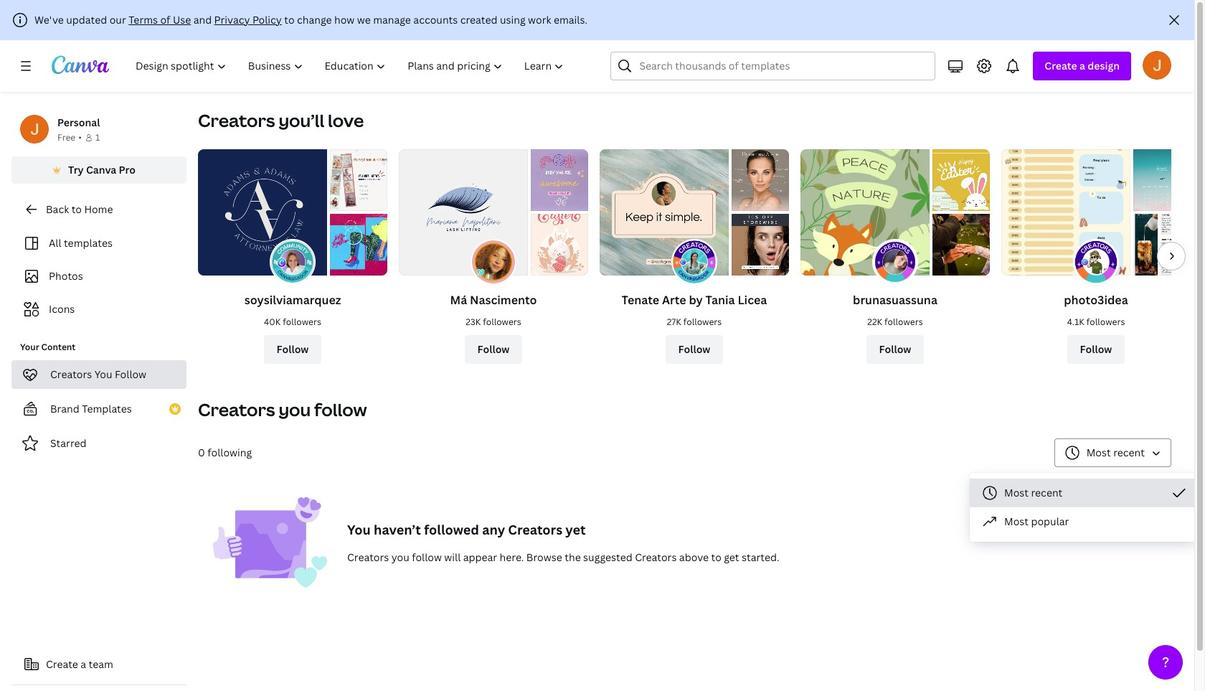 Task type: locate. For each thing, give the bounding box(es) containing it.
1 horizontal spatial most recent
[[1087, 446, 1146, 459]]

your content
[[20, 341, 76, 353]]

1 vertical spatial create
[[46, 657, 78, 671]]

a left design
[[1080, 59, 1086, 72]]

follow down '23k followers'
[[478, 342, 510, 356]]

1 horizontal spatial recent
[[1114, 446, 1146, 459]]

all
[[49, 236, 61, 250]]

most up most popular
[[1005, 486, 1029, 500]]

1 horizontal spatial you
[[347, 521, 371, 538]]

create left design
[[1045, 59, 1078, 72]]

privacy
[[214, 13, 250, 27]]

followers
[[283, 316, 321, 328], [483, 316, 522, 328], [684, 316, 722, 328], [885, 316, 924, 328], [1087, 316, 1126, 328]]

most inside button
[[1005, 486, 1029, 500]]

follow for creators you follow
[[314, 398, 367, 421]]

followers down nascimento
[[483, 316, 522, 328]]

most up most recent option
[[1087, 446, 1112, 459]]

0 vertical spatial follow
[[314, 398, 367, 421]]

1
[[95, 131, 100, 144]]

how
[[334, 13, 355, 27]]

5 follow button from the left
[[1068, 335, 1125, 364]]

0 vertical spatial create
[[1045, 59, 1078, 72]]

create left team
[[46, 657, 78, 671]]

create inside button
[[46, 657, 78, 671]]

most
[[1087, 446, 1112, 459], [1005, 486, 1029, 500], [1005, 515, 1029, 528]]

1 vertical spatial follow
[[412, 550, 442, 564]]

our
[[110, 13, 126, 27]]

recent
[[1114, 446, 1146, 459], [1032, 486, 1063, 500]]

follow button down the 4.1k followers
[[1068, 335, 1125, 364]]

to right policy
[[284, 13, 295, 27]]

followers down 'photo3idea' link
[[1087, 316, 1126, 328]]

follow button for brunasuassuna
[[867, 335, 924, 364]]

follow down 22k followers
[[880, 342, 912, 356]]

follow for tenate arte by tania licea
[[679, 342, 711, 356]]

1 horizontal spatial to
[[284, 13, 295, 27]]

creators you follow
[[50, 368, 146, 381]]

creators down 'content'
[[50, 368, 92, 381]]

design
[[1088, 59, 1120, 72]]

policy
[[253, 13, 282, 27]]

followers for má nascimento
[[483, 316, 522, 328]]

most recent inside button
[[1087, 446, 1146, 459]]

create a team button
[[11, 650, 187, 679]]

1 vertical spatial recent
[[1032, 486, 1063, 500]]

recent inside button
[[1032, 486, 1063, 500]]

you left haven't
[[347, 521, 371, 538]]

most left popular
[[1005, 515, 1029, 528]]

1 horizontal spatial a
[[1080, 59, 1086, 72]]

0 vertical spatial you
[[279, 398, 311, 421]]

most popular option
[[970, 507, 1200, 536]]

try canva pro button
[[11, 156, 187, 184]]

1 horizontal spatial you
[[392, 550, 410, 564]]

creators you follow link
[[11, 360, 187, 389]]

1 vertical spatial most recent
[[1005, 486, 1063, 500]]

followers for tenate arte by tania licea
[[684, 316, 722, 328]]

follow button down 40k followers
[[264, 335, 322, 364]]

1 vertical spatial to
[[72, 202, 82, 216]]

most recent button
[[970, 479, 1200, 507]]

jeremy miller image
[[1143, 51, 1172, 80]]

1 followers from the left
[[283, 316, 321, 328]]

follow
[[314, 398, 367, 421], [412, 550, 442, 564]]

brand
[[50, 402, 80, 416]]

None search field
[[611, 52, 936, 80]]

0 vertical spatial a
[[1080, 59, 1086, 72]]

0 vertical spatial you
[[95, 368, 112, 381]]

photo3idea link
[[1065, 292, 1129, 308]]

follow button down '23k followers'
[[465, 335, 523, 364]]

following
[[208, 446, 252, 459]]

you'll
[[279, 108, 325, 132]]

2 followers from the left
[[483, 316, 522, 328]]

follow down 27k followers
[[679, 342, 711, 356]]

a inside button
[[81, 657, 86, 671]]

follow button down 22k followers
[[867, 335, 924, 364]]

photos link
[[20, 263, 178, 290]]

pro
[[119, 163, 136, 177]]

creators up the browse
[[508, 521, 563, 538]]

4.1k
[[1068, 316, 1085, 328]]

1 vertical spatial a
[[81, 657, 86, 671]]

most recent option
[[970, 479, 1200, 507]]

creators left you'll
[[198, 108, 275, 132]]

tenate arte by tania licea
[[622, 292, 768, 308]]

you for creators you follow
[[279, 398, 311, 421]]

23k
[[466, 316, 481, 328]]

follow
[[277, 342, 309, 356], [478, 342, 510, 356], [679, 342, 711, 356], [880, 342, 912, 356], [1081, 342, 1113, 356], [115, 368, 146, 381]]

0 horizontal spatial create
[[46, 657, 78, 671]]

back to home
[[46, 202, 113, 216]]

a inside dropdown button
[[1080, 59, 1086, 72]]

back
[[46, 202, 69, 216]]

27k
[[667, 316, 682, 328]]

brand templates link
[[11, 395, 187, 423]]

recent up popular
[[1032, 486, 1063, 500]]

2 vertical spatial to
[[712, 550, 722, 564]]

popular
[[1032, 515, 1070, 528]]

we've
[[34, 13, 64, 27]]

0 vertical spatial recent
[[1114, 446, 1146, 459]]

create inside dropdown button
[[1045, 59, 1078, 72]]

creators up 'following'
[[198, 398, 275, 421]]

creators you follow will appear here. browse the suggested creators above to get started.
[[347, 550, 780, 564]]

to right back
[[72, 202, 82, 216]]

followers down brunasuassuna
[[885, 316, 924, 328]]

Most recent button
[[1055, 438, 1172, 467]]

follow down 40k followers
[[277, 342, 309, 356]]

1 vertical spatial most
[[1005, 486, 1029, 500]]

most for the "most popular" button
[[1005, 515, 1029, 528]]

starred link
[[11, 429, 187, 458]]

work
[[528, 13, 552, 27]]

licea
[[738, 292, 768, 308]]

followers down by
[[684, 316, 722, 328]]

follow button for tenate arte by tania licea
[[666, 335, 724, 364]]

•
[[78, 131, 82, 144]]

follow button down 27k followers
[[666, 335, 724, 364]]

0 vertical spatial most recent
[[1087, 446, 1146, 459]]

list box
[[970, 479, 1200, 536]]

1 horizontal spatial create
[[1045, 59, 1078, 72]]

we've updated our terms of use and privacy policy to change how we manage accounts created using work emails.
[[34, 13, 588, 27]]

brunasuassuna
[[853, 292, 938, 308]]

change
[[297, 13, 332, 27]]

most recent up most recent option
[[1087, 446, 1146, 459]]

4 followers from the left
[[885, 316, 924, 328]]

most recent up most popular
[[1005, 486, 1063, 500]]

creators you follow
[[198, 398, 367, 421]]

accounts
[[414, 13, 458, 27]]

follow button
[[264, 335, 322, 364], [465, 335, 523, 364], [666, 335, 724, 364], [867, 335, 924, 364], [1068, 335, 1125, 364]]

follow down the 4.1k followers
[[1081, 342, 1113, 356]]

followers down "soysilviamarquez" link
[[283, 316, 321, 328]]

1 follow button from the left
[[264, 335, 322, 364]]

recent up most recent option
[[1114, 446, 1146, 459]]

create
[[1045, 59, 1078, 72], [46, 657, 78, 671]]

5 followers from the left
[[1087, 316, 1126, 328]]

you up templates
[[95, 368, 112, 381]]

love
[[328, 108, 364, 132]]

0 horizontal spatial most recent
[[1005, 486, 1063, 500]]

creators down haven't
[[347, 550, 389, 564]]

1 horizontal spatial follow
[[412, 550, 442, 564]]

creators left above
[[635, 550, 677, 564]]

to left get
[[712, 550, 722, 564]]

0 horizontal spatial follow
[[314, 398, 367, 421]]

má
[[450, 292, 467, 308]]

4 follow button from the left
[[867, 335, 924, 364]]

followers for soysilviamarquez
[[283, 316, 321, 328]]

creators
[[198, 108, 275, 132], [50, 368, 92, 381], [198, 398, 275, 421], [508, 521, 563, 538], [347, 550, 389, 564], [635, 550, 677, 564]]

photo3idea
[[1065, 292, 1129, 308]]

3 follow button from the left
[[666, 335, 724, 364]]

creators you'll love
[[198, 108, 364, 132]]

0 horizontal spatial a
[[81, 657, 86, 671]]

2 follow button from the left
[[465, 335, 523, 364]]

browse
[[527, 550, 563, 564]]

0 horizontal spatial to
[[72, 202, 82, 216]]

má nascimento link
[[450, 292, 537, 308]]

a left team
[[81, 657, 86, 671]]

0 horizontal spatial you
[[279, 398, 311, 421]]

create for create a design
[[1045, 59, 1078, 72]]

a for team
[[81, 657, 86, 671]]

Search search field
[[640, 52, 927, 80]]

above
[[680, 550, 709, 564]]

icons
[[49, 302, 75, 316]]

will
[[445, 550, 461, 564]]

4.1k followers
[[1068, 316, 1126, 328]]

follow button for photo3idea
[[1068, 335, 1125, 364]]

terms of use link
[[129, 13, 191, 27]]

1 vertical spatial you
[[392, 550, 410, 564]]

0 horizontal spatial recent
[[1032, 486, 1063, 500]]

here.
[[500, 550, 524, 564]]

you
[[279, 398, 311, 421], [392, 550, 410, 564]]

3 followers from the left
[[684, 316, 722, 328]]

2 vertical spatial most
[[1005, 515, 1029, 528]]



Task type: describe. For each thing, give the bounding box(es) containing it.
updated
[[66, 13, 107, 27]]

your
[[20, 341, 39, 353]]

yet
[[566, 521, 586, 538]]

all templates
[[49, 236, 113, 250]]

follow button for soysilviamarquez
[[264, 335, 322, 364]]

0 vertical spatial to
[[284, 13, 295, 27]]

icons link
[[20, 296, 178, 323]]

create a design
[[1045, 59, 1120, 72]]

0 vertical spatial most
[[1087, 446, 1112, 459]]

tania
[[706, 292, 735, 308]]

1 vertical spatial you
[[347, 521, 371, 538]]

most recent inside button
[[1005, 486, 1063, 500]]

of
[[160, 13, 170, 27]]

follow up templates
[[115, 368, 146, 381]]

try
[[68, 163, 84, 177]]

follow for brunasuassuna
[[880, 342, 912, 356]]

brunasuassuna link
[[853, 292, 938, 308]]

creators for creators you'll love
[[198, 108, 275, 132]]

follow button for má nascimento
[[465, 335, 523, 364]]

by
[[689, 292, 703, 308]]

any
[[482, 521, 505, 538]]

most popular button
[[970, 507, 1200, 536]]

terms
[[129, 13, 158, 27]]

top level navigation element
[[126, 52, 577, 80]]

tenate arte by tania licea link
[[622, 292, 768, 308]]

40k followers
[[264, 316, 321, 328]]

most for most recent button
[[1005, 486, 1029, 500]]

má nascimento
[[450, 292, 537, 308]]

0 following
[[198, 446, 252, 459]]

back to home link
[[11, 195, 187, 224]]

2 horizontal spatial to
[[712, 550, 722, 564]]

manage
[[373, 13, 411, 27]]

personal
[[57, 116, 100, 129]]

follow for soysilviamarquez
[[277, 342, 309, 356]]

soysilviamarquez link
[[245, 292, 341, 308]]

arte
[[662, 292, 687, 308]]

canva
[[86, 163, 116, 177]]

get
[[724, 550, 740, 564]]

brand templates
[[50, 402, 132, 416]]

most popular
[[1005, 515, 1070, 528]]

created
[[461, 13, 498, 27]]

free •
[[57, 131, 82, 144]]

you haven't followed any creators yet
[[347, 521, 586, 538]]

starred
[[50, 436, 87, 450]]

home
[[84, 202, 113, 216]]

22k
[[868, 316, 883, 328]]

follow for má nascimento
[[478, 342, 510, 356]]

creators for creators you follow will appear here. browse the suggested creators above to get started.
[[347, 550, 389, 564]]

try canva pro
[[68, 163, 136, 177]]

free
[[57, 131, 76, 144]]

0
[[198, 446, 205, 459]]

templates
[[64, 236, 113, 250]]

nascimento
[[470, 292, 537, 308]]

using
[[500, 13, 526, 27]]

use
[[173, 13, 191, 27]]

create a team
[[46, 657, 113, 671]]

haven't
[[374, 521, 421, 538]]

27k followers
[[667, 316, 722, 328]]

follow for photo3idea
[[1081, 342, 1113, 356]]

follow for creators you follow will appear here. browse the suggested creators above to get started.
[[412, 550, 442, 564]]

and
[[194, 13, 212, 27]]

the
[[565, 550, 581, 564]]

40k
[[264, 316, 281, 328]]

soysilviamarquez
[[245, 292, 341, 308]]

creators for creators you follow
[[50, 368, 92, 381]]

team
[[89, 657, 113, 671]]

photos
[[49, 269, 83, 283]]

0 horizontal spatial you
[[95, 368, 112, 381]]

you for creators you follow will appear here. browse the suggested creators above to get started.
[[392, 550, 410, 564]]

a for design
[[1080, 59, 1086, 72]]

recent inside button
[[1114, 446, 1146, 459]]

started.
[[742, 550, 780, 564]]

create for create a team
[[46, 657, 78, 671]]

followers for brunasuassuna
[[885, 316, 924, 328]]

privacy policy link
[[214, 13, 282, 27]]

suggested
[[584, 550, 633, 564]]

22k followers
[[868, 316, 924, 328]]

create a design button
[[1034, 52, 1132, 80]]

tenate
[[622, 292, 660, 308]]

appear
[[463, 550, 498, 564]]

all templates link
[[20, 230, 178, 257]]

list box containing most recent
[[970, 479, 1200, 536]]

emails.
[[554, 13, 588, 27]]

we
[[357, 13, 371, 27]]

creators for creators you follow
[[198, 398, 275, 421]]

followers for photo3idea
[[1087, 316, 1126, 328]]

content
[[41, 341, 76, 353]]



Task type: vqa. For each thing, say whether or not it's contained in the screenshot.
Content
yes



